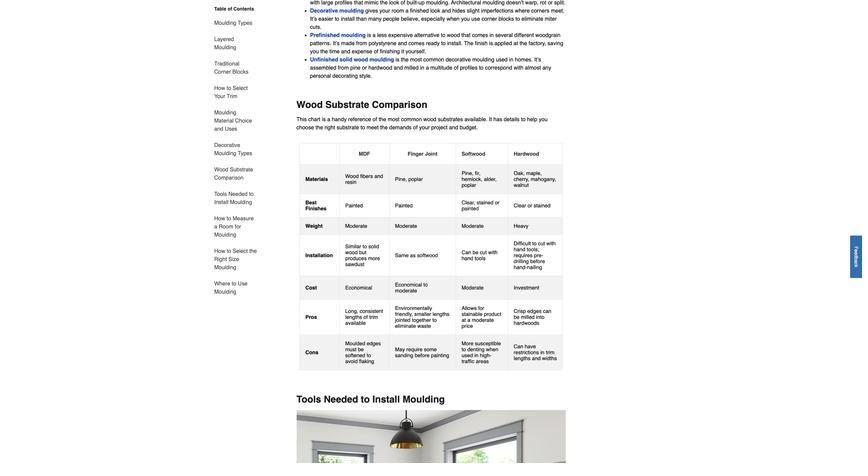 Task type: vqa. For each thing, say whether or not it's contained in the screenshot.
How to Measure a Room for Moulding
yes



Task type: describe. For each thing, give the bounding box(es) containing it.
your
[[214, 93, 225, 100]]

it
[[489, 117, 492, 123]]

unfinished solid wood moulding
[[310, 57, 394, 63]]

2 vertical spatial in
[[420, 65, 424, 71]]

choice
[[235, 118, 252, 124]]

tools needed to install moulding link
[[214, 186, 257, 211]]

handy
[[332, 117, 347, 123]]

choose
[[297, 125, 314, 131]]

or
[[362, 65, 367, 71]]

almost
[[525, 65, 541, 71]]

2 e from the top
[[854, 252, 859, 255]]

it's inside 'is a less expensive alternative to wood that comes in several different woodgrain patterns. it's made from polystyrene and comes ready to install. the finish is applied at the factory, saving you the time and expense of finishing it yourself.'
[[333, 41, 340, 47]]

wood inside wood substrate comparison
[[214, 167, 228, 173]]

of right table
[[228, 6, 232, 12]]

tools inside 'tools needed to install moulding' link
[[214, 191, 227, 197]]

right
[[325, 125, 335, 131]]

decorative
[[446, 57, 471, 63]]

material
[[214, 118, 234, 124]]

decorative moulding types link
[[214, 137, 257, 162]]

0 vertical spatial wood
[[297, 99, 323, 110]]

the inside 'how to select the right size moulding'
[[249, 248, 257, 255]]

a bedroom with decorative moulding, half slate gray walls, gray bed and blanket with white duvet. image
[[297, 411, 566, 464]]

gives
[[365, 8, 378, 14]]

factory,
[[529, 41, 546, 47]]

for
[[235, 224, 241, 230]]

used
[[496, 57, 508, 63]]

moulding up install
[[339, 8, 364, 14]]

people
[[383, 16, 400, 22]]

many
[[368, 16, 382, 22]]

measure
[[233, 216, 254, 222]]

decorative moulding types
[[214, 142, 252, 157]]

especially
[[421, 16, 445, 22]]

2 horizontal spatial in
[[509, 57, 514, 63]]

1 e from the top
[[854, 250, 859, 252]]

moulding inside decorative moulding types
[[214, 151, 236, 157]]

1 horizontal spatial install
[[373, 394, 400, 405]]

moulding types link
[[214, 15, 252, 31]]

1 horizontal spatial comes
[[472, 32, 488, 39]]

how to measure a room for moulding
[[214, 216, 254, 238]]

you inside this chart is a handy reference of the most common wood substrates available. it has details to help you choose the right substrate to meet the demands of your project and budget.
[[539, 117, 548, 123]]

wood substrate comparison inside table of contents element
[[214, 167, 253, 181]]

install inside table of contents element
[[214, 200, 229, 206]]

layered moulding
[[214, 36, 236, 51]]

1 vertical spatial wood
[[354, 57, 368, 63]]

blocks
[[232, 69, 248, 75]]

decorative for moulding
[[214, 142, 240, 149]]

decorative moulding
[[310, 8, 364, 14]]

to inside tools needed to install moulding
[[249, 191, 254, 197]]

tools needed to install moulding inside table of contents element
[[214, 191, 254, 206]]

to inside where to use moulding
[[232, 281, 236, 287]]

is right finish
[[489, 41, 493, 47]]

look
[[430, 8, 440, 14]]

milled
[[404, 65, 419, 71]]

decorating
[[333, 73, 358, 79]]

homes.
[[515, 57, 533, 63]]

a chart comparing finishes, cost, installation and more for different types or wood moulding. image
[[297, 140, 566, 374]]

from inside 'is a less expensive alternative to wood that comes in several different woodgrain patterns. it's made from polystyrene and comes ready to install. the finish is applied at the factory, saving you the time and expense of finishing it yourself.'
[[356, 41, 367, 47]]

expense
[[352, 49, 372, 55]]

where to use moulding
[[214, 281, 248, 295]]

d
[[854, 255, 859, 257]]

it
[[401, 49, 404, 55]]

comparison inside wood substrate comparison
[[214, 175, 244, 181]]

meet.
[[551, 8, 565, 14]]

use
[[471, 16, 480, 22]]

less
[[377, 32, 387, 39]]

select for right
[[233, 248, 248, 255]]

time
[[330, 49, 340, 55]]

and inside "gives your room a finished look and hides slight imperfections where corners meet. it's easier to install than many people believe, especially when you use corner blocks to eliminate miter cuts."
[[442, 8, 451, 14]]

moulding up made
[[341, 32, 366, 39]]

profiles
[[460, 65, 478, 71]]

common inside this chart is a handy reference of the most common wood substrates available. it has details to help you choose the right substrate to meet the demands of your project and budget.
[[401, 117, 422, 123]]

has
[[494, 117, 502, 123]]

you inside 'is a less expensive alternative to wood that comes in several different woodgrain patterns. it's made from polystyrene and comes ready to install. the finish is applied at the factory, saving you the time and expense of finishing it yourself.'
[[310, 49, 319, 55]]

is inside 'is the most common decorative moulding used in homes. it's assembled from pine or hardwood and milled in a multitude of profiles to correspond with almost any personal decorating style.'
[[396, 57, 400, 63]]

how to select your trim link
[[214, 80, 257, 105]]

the right meet
[[380, 125, 388, 131]]

1 horizontal spatial tools needed to install moulding
[[297, 394, 445, 405]]

pine
[[350, 65, 361, 71]]

the
[[464, 41, 474, 47]]

demands
[[389, 125, 412, 131]]

room
[[219, 224, 233, 230]]

imperfections
[[481, 8, 514, 14]]

c
[[854, 263, 859, 265]]

most inside this chart is a handy reference of the most common wood substrates available. it has details to help you choose the right substrate to meet the demands of your project and budget.
[[388, 117, 400, 123]]

made
[[341, 41, 355, 47]]

wood inside 'is a less expensive alternative to wood that comes in several different woodgrain patterns. it's made from polystyrene and comes ready to install. the finish is applied at the factory, saving you the time and expense of finishing it yourself.'
[[447, 32, 460, 39]]

project
[[431, 125, 448, 131]]

prefinished
[[310, 32, 340, 39]]

ready
[[426, 41, 440, 47]]

decorative for moulding
[[310, 8, 338, 14]]

personal
[[310, 73, 331, 79]]

this
[[297, 117, 307, 123]]

traditional corner blocks link
[[214, 56, 257, 80]]

needed inside 'tools needed to install moulding' link
[[229, 191, 248, 197]]

saving
[[548, 41, 563, 47]]

right
[[214, 257, 227, 263]]

believe,
[[401, 16, 420, 22]]

slight
[[467, 8, 480, 14]]

is left less on the top of the page
[[367, 32, 371, 39]]

you inside "gives your room a finished look and hides slight imperfections where corners meet. it's easier to install than many people believe, especially when you use corner blocks to eliminate miter cuts."
[[461, 16, 470, 22]]

that
[[462, 32, 471, 39]]

where
[[214, 281, 230, 287]]

uses
[[225, 126, 237, 132]]

your inside this chart is a handy reference of the most common wood substrates available. it has details to help you choose the right substrate to meet the demands of your project and budget.
[[419, 125, 430, 131]]

prefinished moulding
[[310, 32, 366, 39]]

trim
[[227, 93, 237, 100]]

select for trim
[[233, 85, 248, 91]]

is the most common decorative moulding used in homes. it's assembled from pine or hardwood and milled in a multitude of profiles to correspond with almost any personal decorating style.
[[310, 57, 551, 79]]

cuts.
[[310, 24, 322, 30]]

table
[[214, 6, 226, 12]]



Task type: locate. For each thing, give the bounding box(es) containing it.
substrate inside wood substrate comparison
[[230, 167, 253, 173]]

and up solid
[[341, 49, 350, 55]]

easier
[[319, 16, 333, 22]]

how up 'your'
[[214, 85, 225, 91]]

wood substrate comparison down decorative moulding types
[[214, 167, 253, 181]]

0 vertical spatial from
[[356, 41, 367, 47]]

2 vertical spatial wood
[[424, 117, 437, 123]]

1 horizontal spatial most
[[410, 57, 422, 63]]

it's
[[310, 16, 317, 22], [333, 41, 340, 47], [534, 57, 541, 63]]

you down patterns.
[[310, 49, 319, 55]]

common inside 'is the most common decorative moulding used in homes. it's assembled from pine or hardwood and milled in a multitude of profiles to correspond with almost any personal decorating style.'
[[423, 57, 444, 63]]

0 horizontal spatial wood
[[354, 57, 368, 63]]

1 horizontal spatial substrate
[[325, 99, 369, 110]]

and up when
[[442, 8, 451, 14]]

from up expense
[[356, 41, 367, 47]]

select inside 'how to select the right size moulding'
[[233, 248, 248, 255]]

moulding inside "how to measure a room for moulding"
[[214, 232, 236, 238]]

a inside button
[[854, 260, 859, 263]]

a inside this chart is a handy reference of the most common wood substrates available. it has details to help you choose the right substrate to meet the demands of your project and budget.
[[327, 117, 330, 123]]

0 vertical spatial needed
[[229, 191, 248, 197]]

solid
[[340, 57, 352, 63]]

0 vertical spatial types
[[238, 20, 252, 26]]

select up 'trim'
[[233, 85, 248, 91]]

decorative moulding link
[[310, 8, 364, 14]]

install
[[341, 16, 355, 22]]

moulding inside moulding material choice and uses
[[214, 110, 236, 116]]

patterns.
[[310, 41, 331, 47]]

alternative
[[414, 32, 440, 39]]

and up it
[[398, 41, 407, 47]]

0 horizontal spatial in
[[420, 65, 424, 71]]

where
[[515, 8, 530, 14]]

of inside 'is the most common decorative moulding used in homes. it's assembled from pine or hardwood and milled in a multitude of profiles to correspond with almost any personal decorating style.'
[[454, 65, 459, 71]]

and down material
[[214, 126, 223, 132]]

the right at
[[520, 41, 527, 47]]

gives your room a finished look and hides slight imperfections where corners meet. it's easier to install than many people believe, especially when you use corner blocks to eliminate miter cuts.
[[310, 8, 565, 30]]

the down chart
[[316, 125, 323, 131]]

2 how from the top
[[214, 216, 225, 222]]

you right help
[[539, 117, 548, 123]]

a up the right
[[327, 117, 330, 123]]

0 horizontal spatial from
[[338, 65, 349, 71]]

1 horizontal spatial decorative
[[310, 8, 338, 14]]

how to select the right size moulding link
[[214, 243, 257, 276]]

use
[[238, 281, 248, 287]]

install
[[214, 200, 229, 206], [373, 394, 400, 405]]

of down polystyrene
[[374, 49, 378, 55]]

prefinished moulding link
[[310, 32, 366, 39]]

decorative inside decorative moulding types
[[214, 142, 240, 149]]

traditional corner blocks
[[214, 61, 248, 75]]

1 select from the top
[[233, 85, 248, 91]]

a left multitude
[[426, 65, 429, 71]]

0 vertical spatial tools needed to install moulding
[[214, 191, 254, 206]]

0 horizontal spatial install
[[214, 200, 229, 206]]

install.
[[447, 41, 463, 47]]

2 horizontal spatial you
[[539, 117, 548, 123]]

1 types from the top
[[238, 20, 252, 26]]

correspond
[[485, 65, 512, 71]]

wood substrate comparison up reference at left
[[297, 99, 428, 110]]

corner
[[214, 69, 231, 75]]

0 horizontal spatial comes
[[409, 41, 425, 47]]

and inside 'is the most common decorative moulding used in homes. it's assembled from pine or hardwood and milled in a multitude of profiles to correspond with almost any personal decorating style.'
[[394, 65, 403, 71]]

1 vertical spatial install
[[373, 394, 400, 405]]

wood up the install.
[[447, 32, 460, 39]]

contents
[[234, 6, 254, 12]]

the down it
[[401, 57, 409, 63]]

1 horizontal spatial wood substrate comparison
[[297, 99, 428, 110]]

assembled
[[310, 65, 336, 71]]

reference
[[348, 117, 371, 123]]

0 horizontal spatial it's
[[310, 16, 317, 22]]

woodgrain
[[536, 32, 561, 39]]

unfinished solid wood moulding link
[[310, 57, 394, 63]]

you
[[461, 16, 470, 22], [310, 49, 319, 55], [539, 117, 548, 123]]

is
[[367, 32, 371, 39], [489, 41, 493, 47], [396, 57, 400, 63], [322, 117, 326, 123]]

from inside 'is the most common decorative moulding used in homes. it's assembled from pine or hardwood and milled in a multitude of profiles to correspond with almost any personal decorating style.'
[[338, 65, 349, 71]]

wood
[[447, 32, 460, 39], [354, 57, 368, 63], [424, 117, 437, 123]]

the up meet
[[379, 117, 386, 123]]

your up people
[[380, 8, 390, 14]]

than
[[356, 16, 367, 22]]

1 vertical spatial your
[[419, 125, 430, 131]]

common up multitude
[[423, 57, 444, 63]]

at
[[514, 41, 518, 47]]

finished
[[410, 8, 429, 14]]

table of contents element
[[206, 5, 257, 296]]

moulding inside where to use moulding
[[214, 289, 236, 295]]

in
[[490, 32, 494, 39], [509, 57, 514, 63], [420, 65, 424, 71]]

0 vertical spatial it's
[[310, 16, 317, 22]]

0 vertical spatial how
[[214, 85, 225, 91]]

it's up "almost"
[[534, 57, 541, 63]]

1 vertical spatial types
[[238, 151, 252, 157]]

1 horizontal spatial wood
[[297, 99, 323, 110]]

0 vertical spatial in
[[490, 32, 494, 39]]

moulding up hardwood
[[370, 57, 394, 63]]

1 vertical spatial common
[[401, 117, 422, 123]]

a up the k
[[854, 260, 859, 263]]

0 horizontal spatial comparison
[[214, 175, 244, 181]]

decorative up the easier
[[310, 8, 338, 14]]

moulding types
[[214, 20, 252, 26]]

moulding
[[339, 8, 364, 14], [341, 32, 366, 39], [370, 57, 394, 63], [472, 57, 495, 63]]

1 vertical spatial decorative
[[214, 142, 240, 149]]

finish
[[475, 41, 488, 47]]

a left less on the top of the page
[[373, 32, 376, 39]]

and left milled
[[394, 65, 403, 71]]

moulding
[[214, 20, 236, 26], [214, 45, 236, 51], [214, 110, 236, 116], [214, 151, 236, 157], [230, 200, 252, 206], [214, 232, 236, 238], [214, 265, 236, 271], [214, 289, 236, 295], [403, 394, 445, 405]]

0 vertical spatial common
[[423, 57, 444, 63]]

1 horizontal spatial common
[[423, 57, 444, 63]]

substrate down decorative moulding types link on the left of the page
[[230, 167, 253, 173]]

0 horizontal spatial wood substrate comparison
[[214, 167, 253, 181]]

0 horizontal spatial tools needed to install moulding
[[214, 191, 254, 206]]

budget.
[[460, 125, 478, 131]]

it's inside 'is the most common decorative moulding used in homes. it's assembled from pine or hardwood and milled in a multitude of profiles to correspond with almost any personal decorating style.'
[[534, 57, 541, 63]]

0 horizontal spatial tools
[[214, 191, 227, 197]]

1 horizontal spatial you
[[461, 16, 470, 22]]

0 horizontal spatial you
[[310, 49, 319, 55]]

2 select from the top
[[233, 248, 248, 255]]

of right demands
[[413, 125, 418, 131]]

layered
[[214, 36, 234, 42]]

and inside this chart is a handy reference of the most common wood substrates available. it has details to help you choose the right substrate to meet the demands of your project and budget.
[[449, 125, 458, 131]]

2 vertical spatial you
[[539, 117, 548, 123]]

1 vertical spatial substrate
[[230, 167, 253, 173]]

is down the finishing
[[396, 57, 400, 63]]

corner
[[482, 16, 497, 22]]

select inside how to select your trim
[[233, 85, 248, 91]]

1 horizontal spatial from
[[356, 41, 367, 47]]

traditional
[[214, 61, 240, 67]]

0 vertical spatial select
[[233, 85, 248, 91]]

common up demands
[[401, 117, 422, 123]]

moulding material choice and uses
[[214, 110, 252, 132]]

wood down expense
[[354, 57, 368, 63]]

0 vertical spatial wood substrate comparison
[[297, 99, 428, 110]]

where to use moulding link
[[214, 276, 257, 296]]

0 vertical spatial most
[[410, 57, 422, 63]]

0 horizontal spatial most
[[388, 117, 400, 123]]

how inside "how to measure a room for moulding"
[[214, 216, 225, 222]]

types up wood substrate comparison link
[[238, 151, 252, 157]]

0 vertical spatial decorative
[[310, 8, 338, 14]]

to inside 'is the most common decorative moulding used in homes. it's assembled from pine or hardwood and milled in a multitude of profiles to correspond with almost any personal decorating style.'
[[479, 65, 484, 71]]

1 how from the top
[[214, 85, 225, 91]]

details
[[504, 117, 520, 123]]

wood substrate comparison link
[[214, 162, 257, 186]]

room
[[392, 8, 404, 14]]

and down substrates
[[449, 125, 458, 131]]

wood down decorative moulding types
[[214, 167, 228, 173]]

with
[[514, 65, 524, 71]]

1 vertical spatial select
[[233, 248, 248, 255]]

finishing
[[380, 49, 400, 55]]

2 vertical spatial it's
[[534, 57, 541, 63]]

1 vertical spatial in
[[509, 57, 514, 63]]

your left project on the right top of page
[[419, 125, 430, 131]]

to inside how to select your trim
[[227, 85, 231, 91]]

1 horizontal spatial needed
[[324, 394, 358, 405]]

1 vertical spatial most
[[388, 117, 400, 123]]

and inside moulding material choice and uses
[[214, 126, 223, 132]]

moulding down finish
[[472, 57, 495, 63]]

decorative down uses
[[214, 142, 240, 149]]

a up believe, in the top left of the page
[[406, 8, 409, 14]]

b
[[854, 257, 859, 260]]

a
[[406, 8, 409, 14], [373, 32, 376, 39], [426, 65, 429, 71], [327, 117, 330, 123], [214, 224, 217, 230], [854, 260, 859, 263]]

how for how to measure a room for moulding
[[214, 216, 225, 222]]

comes up finish
[[472, 32, 488, 39]]

1 horizontal spatial in
[[490, 32, 494, 39]]

a inside "how to measure a room for moulding"
[[214, 224, 217, 230]]

comparison
[[372, 99, 428, 110], [214, 175, 244, 181]]

table of contents
[[214, 6, 254, 12]]

it's up "cuts."
[[310, 16, 317, 22]]

1 horizontal spatial tools
[[297, 394, 321, 405]]

wood up chart
[[297, 99, 323, 110]]

k
[[854, 265, 859, 268]]

how for how to select the right size moulding
[[214, 248, 225, 255]]

comparison up 'tools needed to install moulding' link
[[214, 175, 244, 181]]

1 vertical spatial wood
[[214, 167, 228, 173]]

e up b
[[854, 252, 859, 255]]

0 vertical spatial you
[[461, 16, 470, 22]]

comes up yourself. at the left top of the page
[[409, 41, 425, 47]]

0 vertical spatial wood
[[447, 32, 460, 39]]

to inside "how to measure a room for moulding"
[[227, 216, 231, 222]]

1 vertical spatial tools
[[297, 394, 321, 405]]

0 horizontal spatial your
[[380, 8, 390, 14]]

chart
[[308, 117, 320, 123]]

most up demands
[[388, 117, 400, 123]]

in right used
[[509, 57, 514, 63]]

3 how from the top
[[214, 248, 225, 255]]

the down how to measure a room for moulding link
[[249, 248, 257, 255]]

0 vertical spatial substrate
[[325, 99, 369, 110]]

hides
[[453, 8, 466, 14]]

multitude
[[430, 65, 453, 71]]

your
[[380, 8, 390, 14], [419, 125, 430, 131]]

1 vertical spatial needed
[[324, 394, 358, 405]]

a inside 'is the most common decorative moulding used in homes. it's assembled from pine or hardwood and milled in a multitude of profiles to correspond with almost any personal decorating style.'
[[426, 65, 429, 71]]

1 vertical spatial you
[[310, 49, 319, 55]]

0 vertical spatial your
[[380, 8, 390, 14]]

of down decorative
[[454, 65, 459, 71]]

select
[[233, 85, 248, 91], [233, 248, 248, 255]]

1 vertical spatial comes
[[409, 41, 425, 47]]

wood
[[297, 99, 323, 110], [214, 167, 228, 173]]

moulding inside "link"
[[214, 45, 236, 51]]

0 horizontal spatial substrate
[[230, 167, 253, 173]]

types down contents
[[238, 20, 252, 26]]

is inside this chart is a handy reference of the most common wood substrates available. it has details to help you choose the right substrate to meet the demands of your project and budget.
[[322, 117, 326, 123]]

1 vertical spatial tools needed to install moulding
[[297, 394, 445, 405]]

yourself.
[[406, 49, 426, 55]]

eliminate
[[522, 16, 543, 22]]

2 vertical spatial how
[[214, 248, 225, 255]]

moulding inside 'how to select the right size moulding'
[[214, 265, 236, 271]]

when
[[447, 16, 460, 22]]

1 vertical spatial how
[[214, 216, 225, 222]]

0 horizontal spatial common
[[401, 117, 422, 123]]

e up d
[[854, 250, 859, 252]]

how inside how to select your trim
[[214, 85, 225, 91]]

e
[[854, 250, 859, 252], [854, 252, 859, 255]]

moulding material choice and uses link
[[214, 105, 257, 137]]

unfinished
[[310, 57, 338, 63]]

help
[[527, 117, 537, 123]]

a inside "gives your room a finished look and hides slight imperfections where corners meet. it's easier to install than many people believe, especially when you use corner blocks to eliminate miter cuts."
[[406, 8, 409, 14]]

applied
[[495, 41, 512, 47]]

f
[[854, 247, 859, 250]]

the inside 'is the most common decorative moulding used in homes. it's assembled from pine or hardwood and milled in a multitude of profiles to correspond with almost any personal decorating style.'
[[401, 57, 409, 63]]

most inside 'is the most common decorative moulding used in homes. it's assembled from pine or hardwood and milled in a multitude of profiles to correspond with almost any personal decorating style.'
[[410, 57, 422, 63]]

your inside "gives your room a finished look and hides slight imperfections where corners meet. it's easier to install than many people believe, especially when you use corner blocks to eliminate miter cuts."
[[380, 8, 390, 14]]

the up unfinished
[[320, 49, 328, 55]]

how inside 'how to select the right size moulding'
[[214, 248, 225, 255]]

and
[[442, 8, 451, 14], [398, 41, 407, 47], [341, 49, 350, 55], [394, 65, 403, 71], [449, 125, 458, 131], [214, 126, 223, 132]]

2 types from the top
[[238, 151, 252, 157]]

is right chart
[[322, 117, 326, 123]]

to inside 'how to select the right size moulding'
[[227, 248, 231, 255]]

1 vertical spatial from
[[338, 65, 349, 71]]

size
[[229, 257, 239, 263]]

it's inside "gives your room a finished look and hides slight imperfections where corners meet. it's easier to install than many people believe, especially when you use corner blocks to eliminate miter cuts."
[[310, 16, 317, 22]]

0 horizontal spatial needed
[[229, 191, 248, 197]]

in right milled
[[420, 65, 424, 71]]

substrate up handy
[[325, 99, 369, 110]]

you left use
[[461, 16, 470, 22]]

how up room
[[214, 216, 225, 222]]

from
[[356, 41, 367, 47], [338, 65, 349, 71]]

meet
[[367, 125, 379, 131]]

in left several
[[490, 32, 494, 39]]

most down yourself. at the left top of the page
[[410, 57, 422, 63]]

of up meet
[[373, 117, 377, 123]]

2 horizontal spatial wood
[[447, 32, 460, 39]]

0 vertical spatial install
[[214, 200, 229, 206]]

moulding inside 'is the most common decorative moulding used in homes. it's assembled from pine or hardwood and milled in a multitude of profiles to correspond with almost any personal decorating style.'
[[472, 57, 495, 63]]

types
[[238, 20, 252, 26], [238, 151, 252, 157]]

0 vertical spatial tools
[[214, 191, 227, 197]]

a inside 'is a less expensive alternative to wood that comes in several different woodgrain patterns. it's made from polystyrene and comes ready to install. the finish is applied at the factory, saving you the time and expense of finishing it yourself.'
[[373, 32, 376, 39]]

from up the decorating
[[338, 65, 349, 71]]

of inside 'is a less expensive alternative to wood that comes in several different woodgrain patterns. it's made from polystyrene and comes ready to install. the finish is applied at the factory, saving you the time and expense of finishing it yourself.'
[[374, 49, 378, 55]]

polystyrene
[[369, 41, 397, 47]]

1 horizontal spatial your
[[419, 125, 430, 131]]

how for how to select your trim
[[214, 85, 225, 91]]

0 vertical spatial comparison
[[372, 99, 428, 110]]

it's up time
[[333, 41, 340, 47]]

a left room
[[214, 224, 217, 230]]

any
[[543, 65, 551, 71]]

1 vertical spatial comparison
[[214, 175, 244, 181]]

f e e d b a c k button
[[850, 236, 862, 278]]

how up right
[[214, 248, 225, 255]]

comparison up demands
[[372, 99, 428, 110]]

select up size on the left of the page
[[233, 248, 248, 255]]

1 horizontal spatial it's
[[333, 41, 340, 47]]

0 horizontal spatial decorative
[[214, 142, 240, 149]]

substrates
[[438, 117, 463, 123]]

2 horizontal spatial it's
[[534, 57, 541, 63]]

1 horizontal spatial wood
[[424, 117, 437, 123]]

different
[[514, 32, 534, 39]]

in inside 'is a less expensive alternative to wood that comes in several different woodgrain patterns. it's made from polystyrene and comes ready to install. the finish is applied at the factory, saving you the time and expense of finishing it yourself.'
[[490, 32, 494, 39]]

expensive
[[388, 32, 413, 39]]

types inside decorative moulding types
[[238, 151, 252, 157]]

1 horizontal spatial comparison
[[372, 99, 428, 110]]

0 vertical spatial comes
[[472, 32, 488, 39]]

1 vertical spatial wood substrate comparison
[[214, 167, 253, 181]]

0 horizontal spatial wood
[[214, 167, 228, 173]]

wood inside this chart is a handy reference of the most common wood substrates available. it has details to help you choose the right substrate to meet the demands of your project and budget.
[[424, 117, 437, 123]]

1 vertical spatial it's
[[333, 41, 340, 47]]

wood up project on the right top of page
[[424, 117, 437, 123]]



